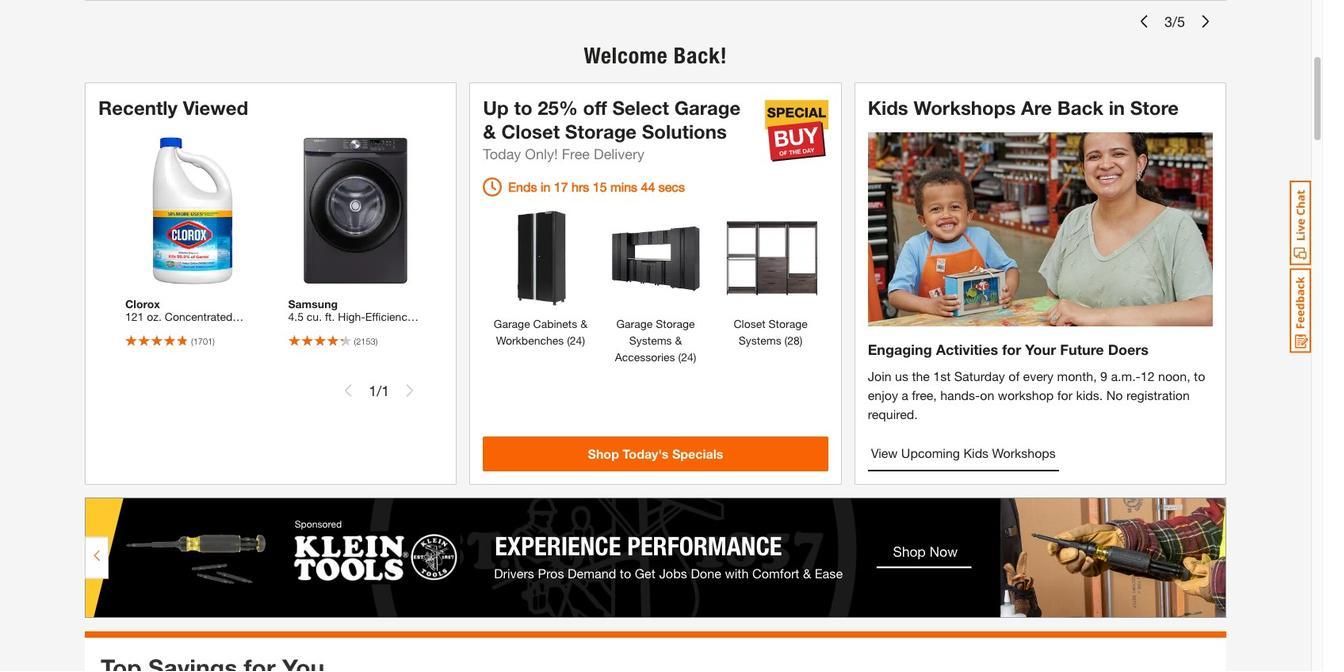 Task type: describe. For each thing, give the bounding box(es) containing it.
garage storage systems & accessories product image image
[[607, 209, 705, 308]]

garage storage systems & accessories
[[615, 317, 695, 364]]

24 for garage cabinets & workbenches
[[570, 334, 582, 347]]

28
[[787, 334, 800, 347]]

free delivery
[[562, 145, 645, 163]]

previous slide image
[[1138, 15, 1150, 28]]

5
[[1177, 12, 1185, 30]]

samsung 4.5 cu. ft. high-efficiency front load washer with self-clean+ in brushed black
[[288, 297, 413, 361]]

concentrated
[[165, 310, 233, 323]]

this is the last slide image
[[404, 384, 416, 397]]

secs
[[659, 179, 685, 194]]

the
[[912, 369, 930, 384]]

( 1701 )
[[191, 336, 215, 346]]

1 horizontal spatial in
[[541, 179, 551, 194]]

recently
[[98, 97, 178, 119]]

a.m.-
[[1111, 369, 1141, 384]]

back!
[[674, 42, 727, 69]]

liquid
[[228, 322, 258, 336]]

1 / 1
[[369, 382, 390, 399]]

closet storage systems
[[734, 317, 808, 347]]

& inside up to 25% off select garage & closet storage solutions today only! free delivery
[[483, 121, 496, 143]]

) for closet storage systems
[[800, 334, 803, 347]]

cleaner
[[162, 335, 201, 349]]

upcoming
[[901, 446, 960, 461]]

no
[[1107, 388, 1123, 403]]

brushed
[[361, 335, 403, 349]]

4.5
[[288, 310, 304, 323]]

clean+
[[311, 335, 347, 349]]

black
[[288, 348, 316, 361]]

accessories
[[615, 351, 675, 364]]

required.
[[868, 407, 918, 422]]

cabinets
[[533, 317, 577, 331]]

12
[[1141, 369, 1155, 384]]

0 horizontal spatial kids
[[868, 97, 908, 119]]

garage inside up to 25% off select garage & closet storage solutions today only! free delivery
[[674, 97, 741, 119]]

registration
[[1127, 388, 1190, 403]]

cu.
[[307, 310, 322, 323]]

select
[[612, 97, 669, 119]]

samsung
[[288, 297, 338, 311]]

in inside samsung 4.5 cu. ft. high-efficiency front load washer with self-clean+ in brushed black
[[350, 335, 358, 349]]

regular
[[125, 322, 163, 336]]

back
[[1057, 97, 1104, 119]]

solutions
[[642, 121, 727, 143]]

shop today's specials
[[588, 446, 723, 461]]

( 28 )
[[781, 334, 803, 347]]

systems for closet
[[739, 334, 781, 347]]

this is the first slide image
[[342, 384, 355, 397]]

( 24 ) for &
[[675, 351, 696, 364]]

) for garage cabinets & workbenches
[[582, 334, 585, 347]]

up
[[483, 97, 509, 119]]

4.5 cu. ft. high-efficiency front load washer with self-clean+ in brushed black image
[[280, 136, 431, 286]]

1 vertical spatial kids
[[964, 446, 989, 461]]

kids.
[[1076, 388, 1103, 403]]

welcome
[[584, 42, 668, 69]]

0 vertical spatial in
[[1109, 97, 1125, 119]]

24 for garage storage systems & accessories
[[681, 351, 693, 364]]

month,
[[1057, 369, 1097, 384]]

free,
[[912, 388, 937, 403]]

us
[[895, 369, 909, 384]]

storage for closet storage systems
[[769, 317, 808, 331]]

load
[[317, 322, 342, 336]]

off
[[583, 97, 607, 119]]

ends
[[508, 179, 537, 194]]

0 horizontal spatial for
[[1002, 341, 1021, 358]]

future
[[1060, 341, 1104, 358]]

3
[[1165, 12, 1173, 30]]

garage cabinets & workbenches
[[494, 317, 587, 347]]

( 24 ) for workbenches
[[564, 334, 585, 347]]

1st
[[933, 369, 951, 384]]

washer
[[345, 322, 383, 336]]

121
[[125, 310, 144, 323]]

welcome back!
[[584, 42, 727, 69]]

with
[[386, 322, 406, 336]]

high-
[[338, 310, 365, 323]]

garage for garage storage systems & accessories
[[616, 317, 653, 331]]

clorox 121 oz. concentrated regular disinfecting liquid bleach cleaner
[[125, 297, 258, 349]]

closet storage systems product image image
[[722, 209, 820, 308]]

( 2153 )
[[354, 336, 378, 346]]

( for garage storage systems & accessories
[[678, 351, 681, 364]]

2 1 from the left
[[382, 382, 390, 399]]

& inside garage storage systems & accessories
[[675, 334, 682, 347]]

9
[[1101, 369, 1108, 384]]

of
[[1009, 369, 1020, 384]]

garage for garage cabinets & workbenches
[[494, 317, 530, 331]]

closet inside closet storage systems
[[734, 317, 766, 331]]

view upcoming kids workshops
[[871, 446, 1056, 461]]

saturday
[[954, 369, 1005, 384]]

closet inside up to 25% off select garage & closet storage solutions today only! free delivery
[[501, 121, 560, 143]]

doers
[[1108, 341, 1149, 358]]

) for garage storage systems & accessories
[[693, 351, 696, 364]]

today only!
[[483, 145, 558, 163]]

garage cabinets & workbenches product image image
[[491, 209, 590, 308]]

viewed
[[183, 97, 248, 119]]

storage inside up to 25% off select garage & closet storage solutions today only! free delivery
[[565, 121, 637, 143]]

/ for 3
[[1173, 12, 1177, 30]]



Task type: vqa. For each thing, say whether or not it's contained in the screenshot.
the rightmost 24
yes



Task type: locate. For each thing, give the bounding box(es) containing it.
1 1 from the left
[[369, 382, 377, 399]]

2 horizontal spatial in
[[1109, 97, 1125, 119]]

2 vertical spatial in
[[350, 335, 358, 349]]

1 horizontal spatial kids
[[964, 446, 989, 461]]

1 vertical spatial closet
[[734, 317, 766, 331]]

storage up ( 28 )
[[769, 317, 808, 331]]

oz.
[[147, 310, 162, 323]]

shop today's specials link
[[483, 437, 828, 472]]

0 vertical spatial closet
[[501, 121, 560, 143]]

feedback link image
[[1290, 268, 1311, 354]]

garage
[[674, 97, 741, 119], [494, 317, 530, 331], [616, 317, 653, 331]]

systems
[[629, 334, 672, 347], [739, 334, 781, 347]]

0 horizontal spatial to
[[514, 97, 532, 119]]

self-
[[288, 335, 311, 349]]

storage inside garage storage systems & accessories
[[656, 317, 695, 331]]

store
[[1130, 97, 1179, 119]]

closet up today only!
[[501, 121, 560, 143]]

0 vertical spatial &
[[483, 121, 496, 143]]

clorox
[[125, 297, 160, 311]]

1 horizontal spatial ( 24 )
[[675, 351, 696, 364]]

a
[[902, 388, 909, 403]]

)
[[582, 334, 585, 347], [800, 334, 803, 347], [213, 336, 215, 346], [376, 336, 378, 346], [693, 351, 696, 364]]

/ right this is the first slide icon
[[377, 382, 382, 399]]

3 / 5
[[1165, 12, 1185, 30]]

2 systems from the left
[[739, 334, 781, 347]]

17
[[554, 179, 568, 194]]

workshop
[[998, 388, 1054, 403]]

0 horizontal spatial ( 24 )
[[564, 334, 585, 347]]

44
[[641, 179, 655, 194]]

0 vertical spatial workshops
[[914, 97, 1016, 119]]

in right back
[[1109, 97, 1125, 119]]

15
[[593, 179, 607, 194]]

systems up accessories
[[629, 334, 672, 347]]

view upcoming kids workshops link
[[868, 437, 1059, 472]]

to
[[514, 97, 532, 119], [1194, 369, 1205, 384]]

1 horizontal spatial storage
[[656, 317, 695, 331]]

workshops left are
[[914, 97, 1016, 119]]

0 horizontal spatial 1
[[369, 382, 377, 399]]

closet
[[501, 121, 560, 143], [734, 317, 766, 331]]

storage for garage storage systems & accessories
[[656, 317, 695, 331]]

2 horizontal spatial &
[[675, 334, 682, 347]]

workshops down workshop
[[992, 446, 1056, 461]]

mins
[[610, 179, 638, 194]]

up to 25% off select garage & closet storage solutions today only! free delivery
[[483, 97, 741, 163]]

0 horizontal spatial &
[[483, 121, 496, 143]]

0 vertical spatial /
[[1173, 12, 1177, 30]]

/
[[1173, 12, 1177, 30], [377, 382, 382, 399]]

to right the up
[[514, 97, 532, 119]]

garage up solutions
[[674, 97, 741, 119]]

kids workshops are back in store
[[868, 97, 1179, 119]]

to inside 'join us the 1st saturday of every month, 9 a.m.-12 noon, to enjoy a free, hands-on workshop for kids. no registration required.'
[[1194, 369, 1205, 384]]

live chat image
[[1290, 181, 1311, 266]]

1701
[[193, 336, 213, 346]]

efficiency
[[365, 310, 413, 323]]

in right clean+
[[350, 335, 358, 349]]

workshops
[[914, 97, 1016, 119], [992, 446, 1056, 461]]

garage inside garage cabinets & workbenches
[[494, 317, 530, 331]]

in left 17
[[541, 179, 551, 194]]

( for closet storage systems
[[785, 334, 787, 347]]

1 vertical spatial 24
[[681, 351, 693, 364]]

ft.
[[325, 310, 335, 323]]

next slide image
[[1200, 15, 1212, 28]]

storage
[[565, 121, 637, 143], [656, 317, 695, 331], [769, 317, 808, 331]]

& right cabinets
[[580, 317, 587, 331]]

activities
[[936, 341, 998, 358]]

workbenches
[[496, 334, 564, 347]]

enjoy
[[868, 388, 898, 403]]

2153
[[356, 336, 376, 346]]

kids
[[868, 97, 908, 119], [964, 446, 989, 461]]

& up accessories
[[675, 334, 682, 347]]

special buy logo image
[[765, 99, 828, 163]]

24 right accessories
[[681, 351, 693, 364]]

to inside up to 25% off select garage & closet storage solutions today only! free delivery
[[514, 97, 532, 119]]

2 horizontal spatial storage
[[769, 317, 808, 331]]

garage inside garage storage systems & accessories
[[616, 317, 653, 331]]

systems left 28
[[739, 334, 781, 347]]

1 systems from the left
[[629, 334, 672, 347]]

1 horizontal spatial 24
[[681, 351, 693, 364]]

1 horizontal spatial /
[[1173, 12, 1177, 30]]

0 vertical spatial for
[[1002, 341, 1021, 358]]

on
[[980, 388, 995, 403]]

24 down cabinets
[[570, 334, 582, 347]]

join
[[868, 369, 892, 384]]

hrs
[[572, 179, 589, 194]]

1 horizontal spatial to
[[1194, 369, 1205, 384]]

engaging activities for your future doers
[[868, 341, 1149, 358]]

systems inside closet storage systems
[[739, 334, 781, 347]]

1 vertical spatial /
[[377, 382, 382, 399]]

systems for garage
[[629, 334, 672, 347]]

0 horizontal spatial in
[[350, 335, 358, 349]]

kids workshops image
[[868, 133, 1213, 327]]

0 horizontal spatial storage
[[565, 121, 637, 143]]

1 vertical spatial to
[[1194, 369, 1205, 384]]

for up of on the right bottom of the page
[[1002, 341, 1021, 358]]

disinfecting
[[167, 322, 225, 336]]

24
[[570, 334, 582, 347], [681, 351, 693, 364]]

/ right 'previous slide' icon
[[1173, 12, 1177, 30]]

1 vertical spatial workshops
[[992, 446, 1056, 461]]

1 horizontal spatial closet
[[734, 317, 766, 331]]

/ for 1
[[377, 382, 382, 399]]

storage inside closet storage systems
[[769, 317, 808, 331]]

engaging
[[868, 341, 932, 358]]

front
[[288, 322, 314, 336]]

1 right this is the first slide icon
[[369, 382, 377, 399]]

for
[[1002, 341, 1021, 358], [1057, 388, 1073, 403]]

0 vertical spatial 24
[[570, 334, 582, 347]]

storage up free delivery
[[565, 121, 637, 143]]

storage up accessories
[[656, 317, 695, 331]]

view
[[871, 446, 898, 461]]

( 24 )
[[564, 334, 585, 347], [675, 351, 696, 364]]

& down the up
[[483, 121, 496, 143]]

every
[[1023, 369, 1054, 384]]

your
[[1025, 341, 1056, 358]]

2 horizontal spatial garage
[[674, 97, 741, 119]]

garage up accessories
[[616, 317, 653, 331]]

are
[[1021, 97, 1052, 119]]

to right 'noon,'
[[1194, 369, 1205, 384]]

garage up "workbenches"
[[494, 317, 530, 331]]

ends in 17 hrs 15 mins 44 secs
[[508, 179, 685, 194]]

25%
[[538, 97, 578, 119]]

closet down closet storage systems product image
[[734, 317, 766, 331]]

1 horizontal spatial 1
[[382, 382, 390, 399]]

1 vertical spatial in
[[541, 179, 551, 194]]

0 vertical spatial kids
[[868, 97, 908, 119]]

hands-
[[940, 388, 980, 403]]

for inside 'join us the 1st saturday of every month, 9 a.m.-12 noon, to enjoy a free, hands-on workshop for kids. no registration required.'
[[1057, 388, 1073, 403]]

1 vertical spatial for
[[1057, 388, 1073, 403]]

1 left this is the last slide image in the bottom of the page
[[382, 382, 390, 399]]

0 horizontal spatial 24
[[570, 334, 582, 347]]

0 horizontal spatial systems
[[629, 334, 672, 347]]

recently viewed
[[98, 97, 248, 119]]

& inside garage cabinets & workbenches
[[580, 317, 587, 331]]

1 vertical spatial &
[[580, 317, 587, 331]]

121 oz. concentrated regular disinfecting liquid bleach cleaner image
[[117, 136, 268, 286]]

join us the 1st saturday of every month, 9 a.m.-12 noon, to enjoy a free, hands-on workshop for kids. no registration required.
[[868, 369, 1205, 422]]

0 horizontal spatial closet
[[501, 121, 560, 143]]

systems inside garage storage systems & accessories
[[629, 334, 672, 347]]

0 horizontal spatial garage
[[494, 317, 530, 331]]

( for garage cabinets & workbenches
[[567, 334, 570, 347]]

noon,
[[1158, 369, 1191, 384]]

in
[[1109, 97, 1125, 119], [541, 179, 551, 194], [350, 335, 358, 349]]

1 horizontal spatial for
[[1057, 388, 1073, 403]]

bleach
[[125, 335, 159, 349]]

for down month,
[[1057, 388, 1073, 403]]

0 vertical spatial ( 24 )
[[564, 334, 585, 347]]

1 vertical spatial ( 24 )
[[675, 351, 696, 364]]

0 horizontal spatial /
[[377, 382, 382, 399]]

1 horizontal spatial garage
[[616, 317, 653, 331]]

1 horizontal spatial &
[[580, 317, 587, 331]]

2 vertical spatial &
[[675, 334, 682, 347]]

1 horizontal spatial systems
[[739, 334, 781, 347]]

&
[[483, 121, 496, 143], [580, 317, 587, 331], [675, 334, 682, 347]]

0 vertical spatial to
[[514, 97, 532, 119]]



